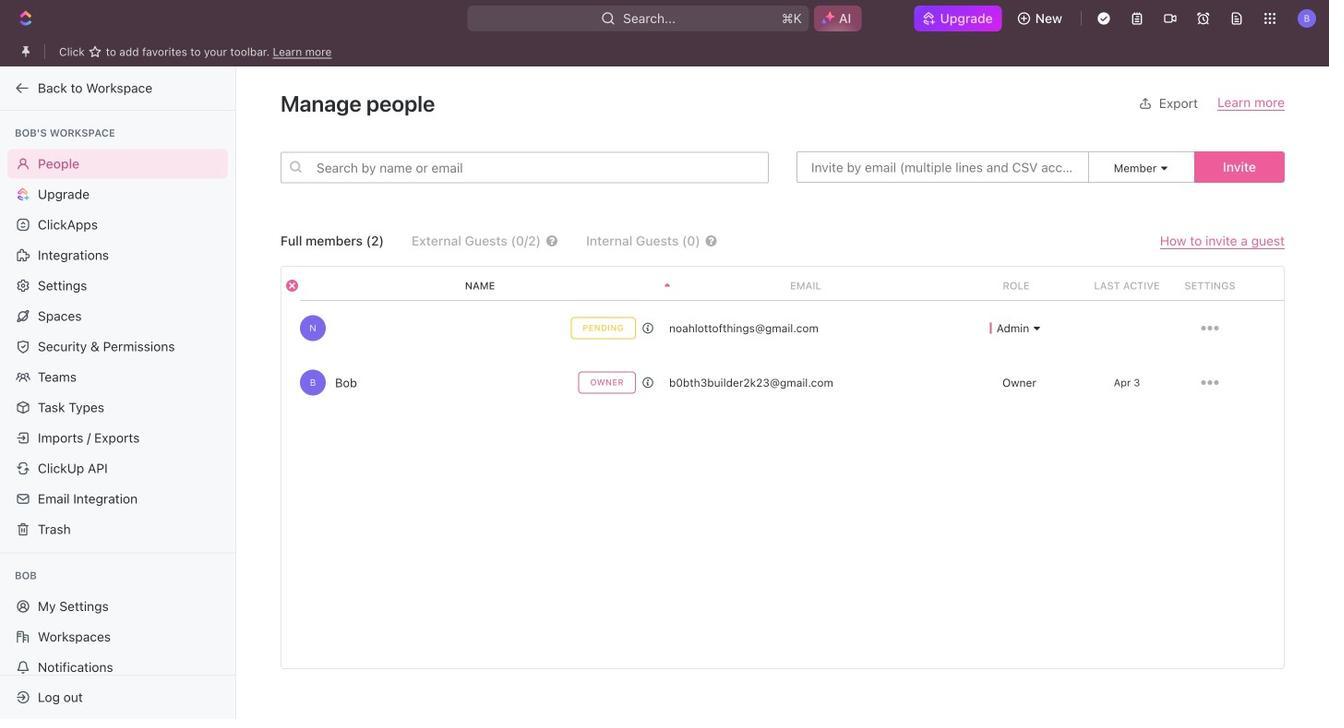 Task type: vqa. For each thing, say whether or not it's contained in the screenshot.
Dropdown menu image to the bottom
no



Task type: locate. For each thing, give the bounding box(es) containing it.
Search by name or email text field
[[281, 152, 769, 183]]



Task type: describe. For each thing, give the bounding box(es) containing it.
Invite by email (multiple lines and CSV accepted) text field
[[797, 151, 1090, 183]]



